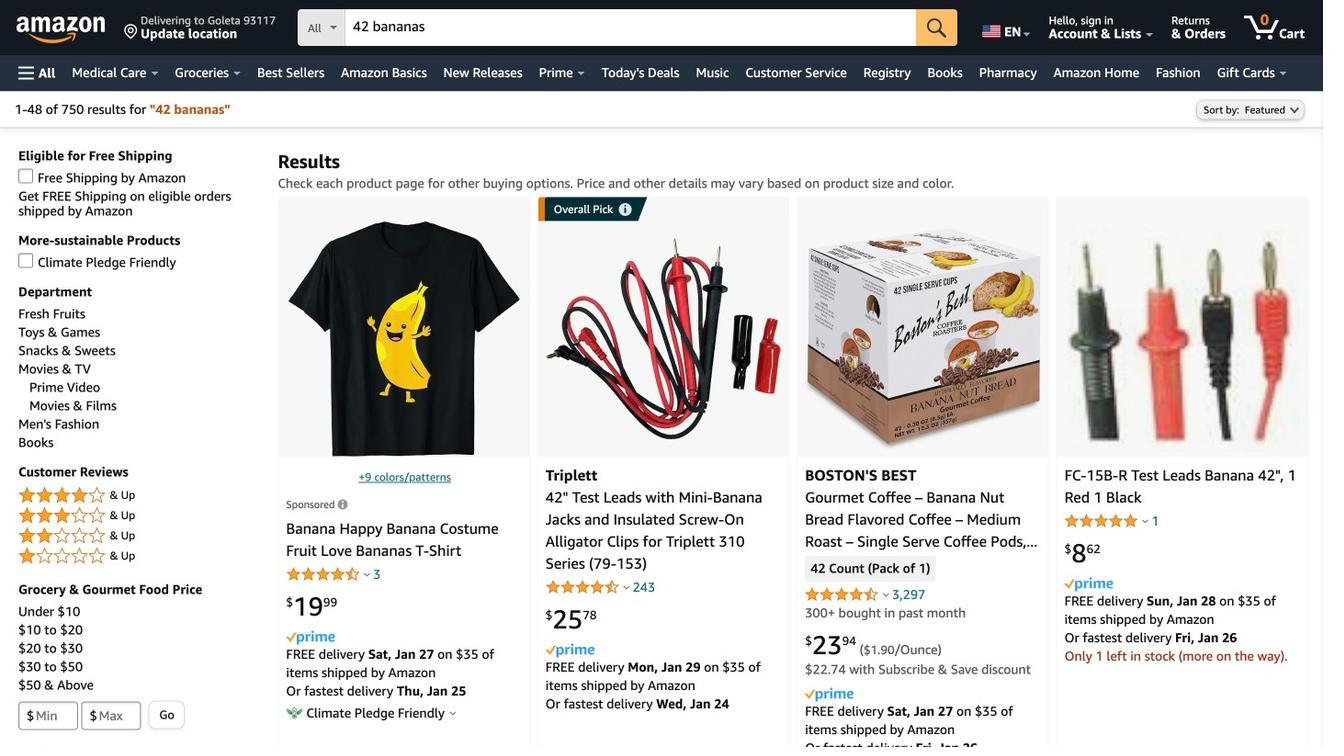 Task type: locate. For each thing, give the bounding box(es) containing it.
jameco benchpro fc-15b-r test leads banana 42", 1 red 1 black image
[[1065, 226, 1300, 452]]

0 horizontal spatial or fastest delivery fri, jan 26 element
[[805, 740, 978, 747]]

None search field
[[298, 9, 958, 48]]

amazon prime image
[[1065, 578, 1113, 591], [286, 631, 335, 645], [546, 644, 594, 657], [805, 688, 854, 702]]

0 horizontal spatial popover image
[[623, 585, 630, 589]]

or fastest delivery fri, jan 26 element
[[1065, 630, 1237, 645], [805, 740, 978, 747]]

amazon image
[[17, 17, 106, 44]]

0 horizontal spatial free delivery sat, jan 27 on $35 of items shipped by amazon element
[[286, 646, 494, 680]]

free delivery sat, jan 27 on $35 of items shipped by amazon element
[[286, 646, 494, 680], [805, 703, 1013, 737]]

1 horizontal spatial popover image
[[1142, 519, 1149, 523]]

1 horizontal spatial or fastest delivery fri, jan 26 element
[[1065, 630, 1237, 645]]

amazon prime image for the or fastest delivery wed, jan 24 element
[[546, 644, 594, 657]]

free delivery sun, jan 28 on $35 of items shipped by amazon element
[[1065, 593, 1276, 626]]

0 vertical spatial popover image
[[364, 572, 370, 576]]

dropdown image
[[1290, 106, 1299, 113]]

0 vertical spatial popover image
[[1142, 519, 1149, 523]]

3 stars & up element
[[18, 505, 259, 527]]

amazon prime image for or fastest delivery fri, jan 26 element to the bottom
[[805, 688, 854, 702]]

popover image
[[364, 572, 370, 576], [450, 711, 456, 715]]

0 horizontal spatial popover image
[[364, 572, 370, 576]]

navigation navigation
[[0, 0, 1323, 91]]

or fastest delivery wed, jan 24 element
[[546, 696, 729, 711]]

2 stars & up element
[[18, 525, 259, 547]]

1 horizontal spatial popover image
[[450, 711, 456, 715]]

checkbox image
[[18, 253, 33, 268]]

0 vertical spatial free delivery sat, jan 27 on $35 of items shipped by amazon element
[[286, 646, 494, 680]]

1 horizontal spatial free delivery sat, jan 27 on $35 of items shipped by amazon element
[[805, 703, 1013, 737]]

1 vertical spatial free delivery sat, jan 27 on $35 of items shipped by amazon element
[[805, 703, 1013, 737]]

0 vertical spatial or fastest delivery fri, jan 26 element
[[1065, 630, 1237, 645]]

1 star & up element
[[18, 545, 259, 567]]

amazon prime image for or fastest delivery fri, jan 26 element to the top
[[1065, 578, 1113, 591]]

none search field inside the navigation navigation
[[298, 9, 958, 48]]

popover image
[[1142, 519, 1149, 523], [623, 585, 630, 589]]

Search Amazon text field
[[346, 10, 916, 45]]

triplett 42" test leads with mini-banana jacks and insulated screw-on alligator clips for triplett 310 series (79-153) image
[[546, 238, 781, 440]]

None submit
[[916, 9, 958, 46], [149, 701, 184, 728], [916, 9, 958, 46], [149, 701, 184, 728]]



Task type: describe. For each thing, give the bounding box(es) containing it.
1 vertical spatial or fastest delivery fri, jan 26 element
[[805, 740, 978, 747]]

free delivery sat, jan 27 on $35 of items shipped by amazon element for or fastest delivery fri, jan 26 element to the bottom's amazon prime image
[[805, 703, 1013, 737]]

boston's best gourmet coffee – banana nut bread flavored coffee – medium roast – single serve coffee pods, compatible with... image
[[805, 228, 1041, 450]]

4 stars & up element
[[18, 485, 259, 507]]

Min text field
[[18, 701, 78, 730]]

checkbox image
[[18, 169, 33, 183]]

1 vertical spatial popover image
[[623, 585, 630, 589]]

1 vertical spatial popover image
[[450, 711, 456, 715]]

Max text field
[[81, 701, 141, 730]]

sponsored ad - banana happy banana costume fruit love bananas t-shirt image
[[288, 221, 520, 457]]

free delivery mon, jan 29 on $35 of items shipped by amazon element
[[546, 659, 761, 693]]

amazon prime image for 'or fastest delivery thu, jan 25' element
[[286, 631, 335, 645]]

free delivery sat, jan 27 on $35 of items shipped by amazon element for amazon prime image associated with 'or fastest delivery thu, jan 25' element
[[286, 646, 494, 680]]

or fastest delivery thu, jan 25 element
[[286, 683, 466, 698]]



Task type: vqa. For each thing, say whether or not it's contained in the screenshot.
"BIRTHDAY"
no



